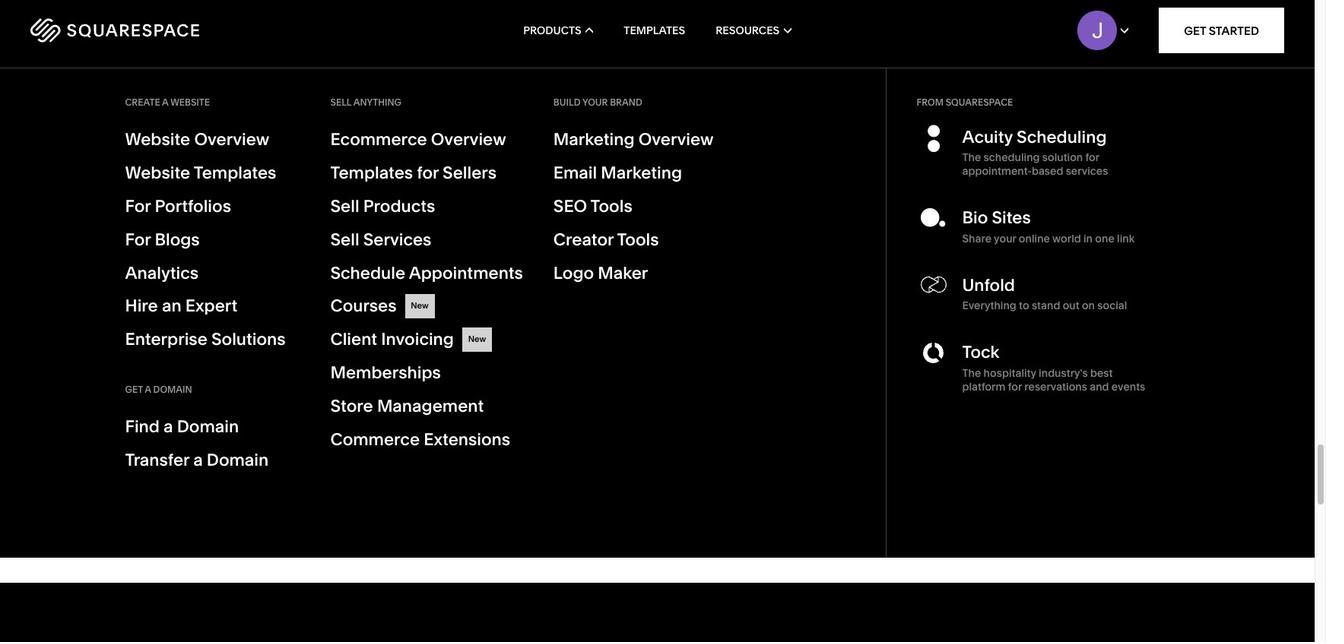 Task type: describe. For each thing, give the bounding box(es) containing it.
explore
[[780, 267, 841, 284]]

ecommerce overview link
[[330, 128, 523, 152]]

bio sites
[[962, 208, 1031, 228]]

and
[[1090, 380, 1109, 394]]

hire an expert
[[125, 296, 237, 317]]

for blogs
[[125, 229, 200, 250]]

client
[[330, 330, 377, 350]]

resources
[[716, 24, 780, 37]]

sell services link
[[330, 228, 523, 252]]

email
[[554, 163, 597, 183]]

sell for sell services
[[330, 229, 359, 250]]

website overview link
[[125, 128, 300, 152]]

for portfolios link
[[125, 195, 300, 219]]

templates for sellers
[[330, 163, 497, 183]]

everything
[[962, 299, 1017, 313]]

0 horizontal spatial for
[[417, 163, 439, 183]]

0 vertical spatial marketing
[[554, 129, 635, 150]]

a for create
[[162, 97, 169, 108]]

one
[[1095, 232, 1115, 245]]

creator tools
[[554, 229, 659, 250]]

the inside the hospitality industry's best platform for reservations and events
[[962, 366, 981, 380]]

store
[[330, 396, 373, 417]]

social
[[1098, 299, 1127, 313]]

enterprise solutions
[[125, 330, 286, 350]]

seo tools
[[554, 196, 633, 217]]

scheduling
[[984, 151, 1040, 165]]

brand
[[610, 97, 642, 108]]

for for for blogs
[[125, 229, 151, 250]]

unfold
[[962, 275, 1015, 296]]

create a website
[[125, 97, 210, 108]]

build your brand
[[554, 97, 642, 108]]

templates for templates
[[624, 24, 685, 37]]

get a domain
[[125, 384, 192, 396]]

link
[[1117, 232, 1135, 245]]

sites
[[992, 208, 1031, 228]]

hire an expert link
[[125, 295, 300, 319]]

for for for portfolios
[[125, 196, 151, 217]]

resources button
[[716, 0, 792, 61]]

sellers
[[443, 163, 497, 183]]

products inside button
[[523, 24, 582, 37]]

products button
[[523, 0, 593, 61]]

the
[[844, 267, 870, 284]]

logo
[[554, 263, 594, 283]]

→
[[917, 266, 928, 283]]

services
[[1066, 165, 1108, 178]]

portfolios
[[155, 196, 231, 217]]

overview for marketing
[[639, 129, 714, 150]]

an
[[162, 296, 181, 317]]

commerce extensions
[[330, 430, 510, 450]]

website templates
[[125, 163, 276, 183]]

sell anything
[[330, 97, 402, 108]]

learn more about managing your store
[[780, 101, 1140, 238]]

website for website overview
[[125, 129, 190, 150]]

managing
[[780, 144, 984, 195]]

enterprise solutions link
[[125, 328, 300, 352]]

memberships
[[330, 363, 441, 383]]

started
[[1209, 23, 1259, 38]]

for for the
[[1008, 380, 1022, 394]]

solution
[[1043, 151, 1083, 165]]

maker
[[598, 263, 648, 283]]

sell products
[[330, 196, 435, 217]]

website for website templates
[[125, 163, 190, 183]]

new for client invoicing
[[468, 334, 486, 345]]

logo maker
[[554, 263, 648, 283]]

1 vertical spatial marketing
[[601, 163, 682, 183]]

tock
[[962, 342, 1000, 363]]

website
[[170, 97, 210, 108]]

share your online world in one link
[[962, 232, 1135, 245]]

from squarespace
[[917, 97, 1013, 108]]

store
[[780, 186, 884, 238]]

find a domain link
[[125, 414, 300, 441]]

get started
[[1184, 23, 1259, 38]]

seo
[[554, 196, 587, 217]]

services
[[363, 229, 432, 250]]

analytics link
[[125, 261, 300, 286]]

world
[[1053, 232, 1081, 245]]

email marketing
[[554, 163, 682, 183]]

build
[[554, 97, 581, 108]]

email marketing link
[[554, 161, 728, 185]]

seo tools link
[[554, 195, 728, 219]]

explore the blog →
[[780, 266, 928, 284]]

sell services
[[330, 229, 432, 250]]

events
[[1112, 380, 1146, 394]]

your for online
[[994, 232, 1017, 245]]



Task type: locate. For each thing, give the bounding box(es) containing it.
sell up schedule
[[330, 229, 359, 250]]

get left started
[[1184, 23, 1206, 38]]

0 vertical spatial your
[[583, 97, 608, 108]]

schedule appointments
[[330, 263, 523, 283]]

based
[[1032, 165, 1064, 178]]

1 vertical spatial the
[[962, 366, 981, 380]]

templates inside website templates link
[[194, 163, 276, 183]]

ecommerce
[[330, 129, 427, 150]]

marketing down 'marketing overview' link
[[601, 163, 682, 183]]

products inside 'link'
[[363, 196, 435, 217]]

hospitality
[[984, 366, 1037, 380]]

a up find
[[145, 384, 151, 396]]

2 overview from the left
[[431, 129, 506, 150]]

creator
[[554, 229, 614, 250]]

for for acuity
[[1086, 151, 1100, 165]]

0 vertical spatial for
[[125, 196, 151, 217]]

a right create
[[162, 97, 169, 108]]

0 vertical spatial sell
[[330, 97, 352, 108]]

domain for find a domain
[[177, 417, 239, 437]]

1 horizontal spatial new
[[468, 334, 486, 345]]

for blogs link
[[125, 228, 300, 252]]

products
[[523, 24, 582, 37], [363, 196, 435, 217]]

client invoicing
[[330, 330, 454, 350]]

overview for for
[[431, 129, 506, 150]]

3 overview from the left
[[639, 129, 714, 150]]

a for transfer
[[193, 450, 203, 471]]

products up 'services' in the top of the page
[[363, 196, 435, 217]]

sell products link
[[330, 195, 523, 219]]

2 horizontal spatial templates
[[624, 24, 685, 37]]

0 vertical spatial products
[[523, 24, 582, 37]]

website down create a website
[[125, 129, 190, 150]]

sell inside sell services link
[[330, 229, 359, 250]]

a for find
[[164, 417, 173, 437]]

templates for sellers link
[[330, 161, 523, 185]]

domain
[[153, 384, 192, 396], [177, 417, 239, 437], [207, 450, 269, 471]]

products up build
[[523, 24, 582, 37]]

acuity scheduling the scheduling solution for appointment-based services
[[962, 127, 1108, 178]]

logo maker link
[[554, 261, 728, 286]]

1 horizontal spatial templates
[[330, 163, 413, 183]]

new down schedule appointments "link"
[[411, 301, 429, 311]]

a for get
[[145, 384, 151, 396]]

0 horizontal spatial overview
[[194, 129, 269, 150]]

for up for blogs at left
[[125, 196, 151, 217]]

2 vertical spatial sell
[[330, 229, 359, 250]]

best
[[1091, 366, 1113, 380]]

create
[[125, 97, 160, 108]]

sell up sell services
[[330, 196, 359, 217]]

for inside the hospitality industry's best platform for reservations and events
[[1008, 380, 1022, 394]]

your for brand
[[583, 97, 608, 108]]

1 vertical spatial domain
[[177, 417, 239, 437]]

management
[[377, 396, 484, 417]]

the hospitality industry's best platform for reservations and events
[[962, 366, 1146, 394]]

1 for from the top
[[125, 196, 151, 217]]

website templates link
[[125, 161, 300, 185]]

on
[[1082, 299, 1095, 313]]

1 sell from the top
[[330, 97, 352, 108]]

acuity
[[962, 127, 1013, 148]]

transfer a domain
[[125, 450, 269, 471]]

a inside transfer a domain link
[[193, 450, 203, 471]]

for down the ecommerce overview link
[[417, 163, 439, 183]]

2 sell from the top
[[330, 196, 359, 217]]

for inside acuity scheduling the scheduling solution for appointment-based services
[[1086, 151, 1100, 165]]

domain up transfer a domain link
[[177, 417, 239, 437]]

a inside find a domain link
[[164, 417, 173, 437]]

0 vertical spatial website
[[125, 129, 190, 150]]

the down acuity
[[962, 151, 981, 165]]

overview up website templates link
[[194, 129, 269, 150]]

ecommerce overview
[[330, 129, 506, 150]]

1 overview from the left
[[194, 129, 269, 150]]

get for get a domain
[[125, 384, 143, 396]]

bio
[[962, 208, 988, 228]]

1 the from the top
[[962, 151, 981, 165]]

learn
[[780, 101, 895, 153]]

squarespace logo link
[[30, 18, 281, 43]]

tools down seo tools link
[[617, 229, 659, 250]]

scheduling
[[1017, 127, 1107, 148]]

0 vertical spatial new
[[411, 301, 429, 311]]

website
[[125, 129, 190, 150], [125, 163, 190, 183]]

from
[[917, 97, 944, 108]]

get
[[1184, 23, 1206, 38], [125, 384, 143, 396]]

domain down find a domain link on the bottom left
[[207, 450, 269, 471]]

1 vertical spatial products
[[363, 196, 435, 217]]

domain for transfer a domain
[[207, 450, 269, 471]]

reservations
[[1025, 380, 1088, 394]]

domain for get a domain
[[153, 384, 192, 396]]

new
[[411, 301, 429, 311], [468, 334, 486, 345]]

marketing down build your brand
[[554, 129, 635, 150]]

for
[[125, 196, 151, 217], [125, 229, 151, 250]]

new for courses
[[411, 301, 429, 311]]

squarespace
[[946, 97, 1013, 108]]

1 vertical spatial get
[[125, 384, 143, 396]]

online
[[1019, 232, 1050, 245]]

new right invoicing
[[468, 334, 486, 345]]

unfold everything to stand out on social
[[962, 275, 1127, 313]]

invoicing
[[381, 330, 454, 350]]

overview up "email marketing" link
[[639, 129, 714, 150]]

sell for sell products
[[330, 196, 359, 217]]

2 vertical spatial domain
[[207, 450, 269, 471]]

schedule appointments link
[[330, 261, 523, 286]]

1 vertical spatial sell
[[330, 196, 359, 217]]

1 vertical spatial new
[[468, 334, 486, 345]]

1 horizontal spatial overview
[[431, 129, 506, 150]]

0 horizontal spatial products
[[363, 196, 435, 217]]

0 horizontal spatial templates
[[194, 163, 276, 183]]

transfer a domain link
[[125, 449, 300, 473]]

templates link
[[624, 0, 685, 61]]

your inside learn more about managing your store
[[993, 144, 1083, 195]]

1 vertical spatial tools
[[617, 229, 659, 250]]

about
[[1022, 101, 1140, 153]]

courses
[[330, 296, 397, 317]]

anything
[[353, 97, 402, 108]]

templates for templates for sellers
[[330, 163, 413, 183]]

the inside acuity scheduling the scheduling solution for appointment-based services
[[962, 151, 981, 165]]

templates
[[624, 24, 685, 37], [194, 163, 276, 183], [330, 163, 413, 183]]

analytics
[[125, 263, 199, 283]]

2 horizontal spatial for
[[1086, 151, 1100, 165]]

templates inside templates for sellers link
[[330, 163, 413, 183]]

1 horizontal spatial products
[[523, 24, 582, 37]]

for portfolios
[[125, 196, 231, 217]]

0 vertical spatial get
[[1184, 23, 1206, 38]]

domain up find a domain
[[153, 384, 192, 396]]

0 horizontal spatial get
[[125, 384, 143, 396]]

overview up 'sellers'
[[431, 129, 506, 150]]

0 horizontal spatial new
[[411, 301, 429, 311]]

a right find
[[164, 417, 173, 437]]

squarespace logo image
[[30, 18, 199, 43]]

3 sell from the top
[[330, 229, 359, 250]]

enterprise
[[125, 330, 208, 350]]

sell left 'anything'
[[330, 97, 352, 108]]

2 website from the top
[[125, 163, 190, 183]]

a
[[162, 97, 169, 108], [145, 384, 151, 396], [164, 417, 173, 437], [193, 450, 203, 471]]

solutions
[[211, 330, 286, 350]]

sell inside sell products 'link'
[[330, 196, 359, 217]]

for left blogs
[[125, 229, 151, 250]]

find
[[125, 417, 160, 437]]

appointment-
[[962, 165, 1032, 178]]

tools for seo tools
[[591, 196, 633, 217]]

share
[[962, 232, 992, 245]]

a down find a domain link on the bottom left
[[193, 450, 203, 471]]

platform
[[962, 380, 1006, 394]]

get up find
[[125, 384, 143, 396]]

0 vertical spatial tools
[[591, 196, 633, 217]]

out
[[1063, 299, 1080, 313]]

creator tools link
[[554, 228, 728, 252]]

1 website from the top
[[125, 129, 190, 150]]

memberships link
[[330, 361, 523, 386]]

0 vertical spatial the
[[962, 151, 981, 165]]

store management link
[[330, 395, 523, 419]]

1 vertical spatial website
[[125, 163, 190, 183]]

1 vertical spatial your
[[993, 144, 1083, 195]]

1 horizontal spatial for
[[1008, 380, 1022, 394]]

1 horizontal spatial get
[[1184, 23, 1206, 38]]

tools
[[591, 196, 633, 217], [617, 229, 659, 250]]

industry's
[[1039, 366, 1088, 380]]

the down tock
[[962, 366, 981, 380]]

website up for portfolios
[[125, 163, 190, 183]]

overview for templates
[[194, 129, 269, 150]]

0 vertical spatial domain
[[153, 384, 192, 396]]

for right platform
[[1008, 380, 1022, 394]]

1 vertical spatial for
[[125, 229, 151, 250]]

2 for from the top
[[125, 229, 151, 250]]

extensions
[[424, 430, 510, 450]]

get for get started
[[1184, 23, 1206, 38]]

store management
[[330, 396, 484, 417]]

2 the from the top
[[962, 366, 981, 380]]

for right solution
[[1086, 151, 1100, 165]]

tools for creator tools
[[617, 229, 659, 250]]

marketing overview link
[[554, 128, 728, 152]]

tools up the creator tools
[[591, 196, 633, 217]]

2 vertical spatial your
[[994, 232, 1017, 245]]

commerce extensions link
[[330, 428, 523, 452]]

sell for sell anything
[[330, 97, 352, 108]]

2 horizontal spatial overview
[[639, 129, 714, 150]]



Task type: vqa. For each thing, say whether or not it's contained in the screenshot.
Preview Atlantic 'START'
no



